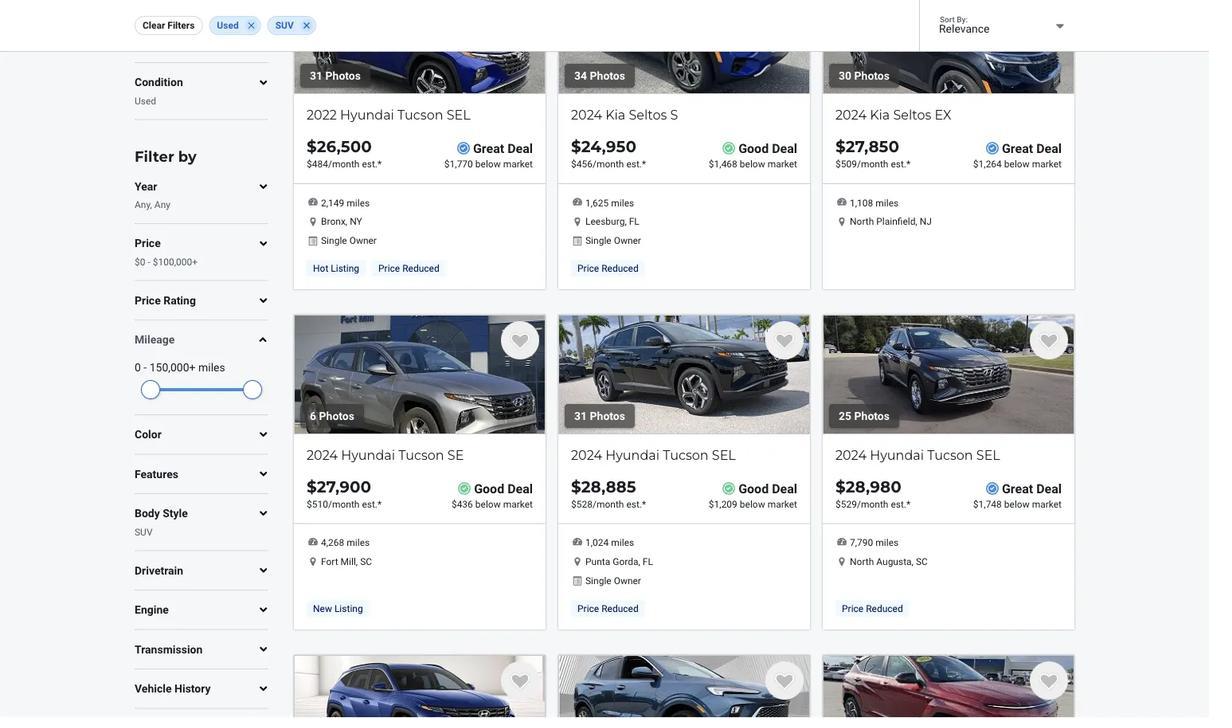 Task type: locate. For each thing, give the bounding box(es) containing it.
single owner down ny
[[321, 235, 377, 246]]

seltos left s
[[629, 107, 667, 122]]

good for 24,950
[[739, 141, 769, 156]]

1 horizontal spatial sc
[[916, 556, 928, 567]]

tucson for 28,980
[[928, 447, 974, 463]]

single
[[321, 235, 347, 246], [586, 235, 612, 246], [586, 575, 612, 586]]

1 price from the top
[[135, 237, 161, 250]]

/month est.*
[[328, 158, 382, 170], [593, 158, 646, 170], [857, 158, 911, 170], [328, 498, 382, 510], [593, 498, 646, 510], [857, 498, 911, 510]]

/month est.* for 27,900
[[328, 498, 382, 510]]

below right $436
[[476, 498, 501, 510]]

528
[[577, 498, 593, 510]]

/month est.* inside $ 28,885 $ 528 /month est.*
[[593, 498, 646, 510]]

photos for 28,885
[[590, 409, 626, 423]]

great deal up $1,264 below market
[[1002, 141, 1062, 156]]

good deal
[[739, 141, 798, 156], [474, 481, 533, 496], [739, 481, 798, 496]]

1 horizontal spatial kia
[[870, 107, 890, 122]]

sel up $1,748
[[977, 447, 1001, 463]]

single owner down leesburg , fl
[[586, 235, 641, 246]]

owner down ny
[[350, 235, 377, 246]]

tucson
[[398, 107, 443, 122], [399, 447, 444, 463], [663, 447, 709, 463], [928, 447, 974, 463]]

ex
[[935, 107, 952, 122]]

$ 27,900 $ 510 /month est.*
[[307, 477, 382, 510]]

below for 27,850
[[1005, 158, 1030, 170]]

below right $1,770
[[476, 158, 501, 170]]

seltos left the ex
[[894, 107, 932, 122]]

photos right 34
[[590, 69, 626, 82]]

features
[[135, 467, 178, 480]]

2024 up 27,900
[[307, 447, 338, 463]]

1 horizontal spatial seltos
[[894, 107, 932, 122]]

2022 hyundai tucson image
[[294, 0, 546, 94]]

photos right 6
[[319, 409, 355, 423]]

2,149 miles
[[321, 197, 370, 208]]

0 horizontal spatial kia
[[606, 107, 626, 122]]

- right 0
[[144, 361, 147, 374]]

leesburg , fl
[[586, 216, 640, 227]]

2024 for 27,850
[[836, 107, 867, 122]]

0 horizontal spatial 31
[[310, 69, 323, 82]]

0 vertical spatial north
[[850, 216, 874, 227]]

kia
[[606, 107, 626, 122], [870, 107, 890, 122]]

market for 27,850
[[1033, 158, 1062, 170]]

hyundai
[[340, 107, 394, 122], [341, 447, 395, 463], [606, 447, 660, 463], [870, 447, 924, 463]]

1,108
[[850, 197, 874, 208]]

miles for 28,980
[[876, 537, 899, 548]]

$1,770
[[445, 158, 473, 170]]

2 sc from the left
[[916, 556, 928, 567]]

sel for 28,980
[[977, 447, 1001, 463]]

0 horizontal spatial sel
[[447, 107, 471, 122]]

/month est.* down 27,900
[[328, 498, 382, 510]]

0 vertical spatial price
[[135, 237, 161, 250]]

2 kia from the left
[[870, 107, 890, 122]]

single owner down punta gorda , fl
[[586, 575, 641, 586]]

good deal up $436 below market
[[474, 481, 533, 496]]

/month est.* for 24,950
[[593, 158, 646, 170]]

body
[[135, 507, 160, 520]]

used inside the used button
[[217, 20, 239, 31]]

sc right mill
[[360, 556, 372, 567]]

single down "bronx"
[[321, 235, 347, 246]]

34 photos
[[575, 69, 626, 82]]

mileage
[[135, 333, 175, 346]]

sel for 26,500
[[447, 107, 471, 122]]

gorda
[[613, 556, 639, 567]]

/month est.* down the 28,980
[[857, 498, 911, 510]]

0 vertical spatial used
[[217, 20, 239, 31]]

2 horizontal spatial any
[[186, 38, 202, 50]]

-
[[148, 256, 150, 268], [144, 361, 147, 374]]

0 vertical spatial 31
[[310, 69, 323, 82]]

/month est.* inside $ 26,500 $ 484 /month est.*
[[328, 158, 382, 170]]

$ 26,500 $ 484 /month est.*
[[307, 137, 382, 170]]

1 vertical spatial 31 photos
[[575, 409, 626, 423]]

1 vertical spatial -
[[144, 361, 147, 374]]

any down clear
[[135, 38, 151, 50]]

below for 28,885
[[740, 498, 766, 510]]

2024 hyundai tucson sel for 28,885
[[571, 447, 736, 463]]

price up $0
[[135, 237, 161, 250]]

fl right gorda
[[643, 556, 653, 567]]

deal up $1,770 below market
[[508, 141, 533, 156]]

1 horizontal spatial any
[[154, 199, 171, 211]]

market for 28,885
[[768, 498, 798, 510]]

good deal for 28,885
[[739, 481, 798, 496]]

0 horizontal spatial suv
[[135, 526, 153, 537]]

great deal
[[473, 141, 533, 156], [1002, 141, 1062, 156], [1002, 481, 1062, 496]]

2024 kia seltos image up the ex
[[823, 0, 1075, 94]]

great for 27,850
[[1002, 141, 1034, 156]]

31 up 28,885
[[575, 409, 587, 423]]

color
[[135, 428, 162, 441]]

sel up $1,770
[[447, 107, 471, 122]]

/month est.* inside $ 28,980 $ 529 /month est.*
[[857, 498, 911, 510]]

$1,264
[[974, 158, 1002, 170]]

1 horizontal spatial used
[[217, 20, 239, 31]]

miles right 150,000+
[[198, 361, 225, 374]]

2 seltos from the left
[[894, 107, 932, 122]]

used down the condition
[[135, 95, 156, 107]]

condition used
[[135, 76, 183, 107]]

, for 28,885
[[639, 556, 641, 567]]

deal up the $1,468 below market
[[772, 141, 798, 156]]

1,625
[[586, 197, 609, 208]]

sel up $1,209
[[712, 447, 736, 463]]

miles up leesburg , fl
[[611, 197, 634, 208]]

hyundai up 26,500
[[340, 107, 394, 122]]

/month est.* inside $ 27,850 $ 509 /month est.*
[[857, 158, 911, 170]]

market right $1,770
[[503, 158, 533, 170]]

34
[[575, 69, 587, 82]]

great
[[473, 141, 505, 156], [1002, 141, 1034, 156], [1002, 481, 1034, 496]]

4,268 miles
[[321, 537, 370, 548]]

1 horizontal spatial sel
[[712, 447, 736, 463]]

photos for 27,900
[[319, 409, 355, 423]]

great deal up the $1,748 below market
[[1002, 481, 1062, 496]]

below
[[476, 158, 501, 170], [740, 158, 766, 170], [1005, 158, 1030, 170], [476, 498, 501, 510], [740, 498, 766, 510], [1005, 498, 1030, 510]]

24,950
[[582, 137, 637, 156]]

hyundai for 27,900
[[341, 447, 395, 463]]

deal for 24,950
[[772, 141, 798, 156]]

punta gorda , fl
[[586, 556, 653, 567]]

owner for 28,885
[[614, 575, 641, 586]]

deal up $1,209 below market
[[772, 481, 798, 496]]

below right $1,264
[[1005, 158, 1030, 170]]

1 horizontal spatial 31 photos
[[575, 409, 626, 423]]

north down 7,790
[[850, 556, 874, 567]]

/month est.* inside $ 24,950 $ 456 /month est.*
[[593, 158, 646, 170]]

1 horizontal spatial 2024 kia seltos image
[[823, 0, 1075, 94]]

1 horizontal spatial -
[[148, 256, 150, 268]]

2024 hyundai tucson sel for 28,980
[[836, 447, 1001, 463]]

0 horizontal spatial 2024 kia seltos image
[[559, 0, 810, 94]]

single for 26,500
[[321, 235, 347, 246]]

2022 hyundai tucson sel
[[307, 107, 471, 122]]

2 horizontal spatial sel
[[977, 447, 1001, 463]]

miles up north plainfield , nj
[[876, 197, 899, 208]]

miles for 26,500
[[347, 197, 370, 208]]

1 vertical spatial used
[[135, 95, 156, 107]]

/month est.* down 28,885
[[593, 498, 646, 510]]

sc for 28,980
[[916, 556, 928, 567]]

/month est.* down 26,500
[[328, 158, 382, 170]]

2,149
[[321, 197, 345, 208]]

7,790 miles
[[850, 537, 899, 548]]

0 vertical spatial -
[[148, 256, 150, 268]]

2024 hyundai tucson image for 28,885
[[559, 315, 810, 434]]

deal for 26,500
[[508, 141, 533, 156]]

owner down gorda
[[614, 575, 641, 586]]

30
[[839, 69, 852, 82]]

photos
[[326, 69, 361, 82], [590, 69, 626, 82], [855, 69, 890, 82], [319, 409, 355, 423], [590, 409, 626, 423], [855, 409, 890, 423]]

0 horizontal spatial sc
[[360, 556, 372, 567]]

2 2024 hyundai tucson sel from the left
[[836, 447, 1001, 463]]

suv down body
[[135, 526, 153, 537]]

2024 up 24,950
[[571, 107, 602, 122]]

1 seltos from the left
[[629, 107, 667, 122]]

1 vertical spatial price
[[135, 294, 161, 307]]

good up the $1,468 below market
[[739, 141, 769, 156]]

engine
[[135, 603, 169, 616]]

- right $0
[[148, 256, 150, 268]]

good deal up the $1,468 below market
[[739, 141, 798, 156]]

2 price from the top
[[135, 294, 161, 307]]

photos for 27,850
[[855, 69, 890, 82]]

any
[[135, 38, 151, 50], [186, 38, 202, 50], [154, 199, 171, 211]]

1 horizontal spatial fl
[[643, 556, 653, 567]]

/month est.* down 24,950
[[593, 158, 646, 170]]

market for 27,900
[[503, 498, 533, 510]]

2024 buick encore gx image
[[559, 655, 810, 718]]

good deal for 27,900
[[474, 481, 533, 496]]

clear
[[143, 20, 165, 31]]

seltos
[[629, 107, 667, 122], [894, 107, 932, 122]]

$ 27,850 $ 509 /month est.*
[[836, 137, 911, 170]]

photos right "25"
[[855, 409, 890, 423]]

great deal up $1,770 below market
[[473, 141, 533, 156]]

se
[[448, 447, 464, 463]]

owner down leesburg , fl
[[614, 235, 641, 246]]

/month est.* for 28,885
[[593, 498, 646, 510]]

kia up 27,850
[[870, 107, 890, 122]]

2024 hyundai kona image
[[823, 655, 1075, 718]]

2024 up the 28,980
[[836, 447, 867, 463]]

0 vertical spatial fl
[[629, 216, 640, 227]]

single down punta
[[586, 575, 612, 586]]

below right $1,748
[[1005, 498, 1030, 510]]

north down 1,108
[[850, 216, 874, 227]]

kia for 24,950
[[606, 107, 626, 122]]

0 horizontal spatial used
[[135, 95, 156, 107]]

good deal up $1,209 below market
[[739, 481, 798, 496]]

used up models
[[217, 20, 239, 31]]

price inside price $0 - $100,000+
[[135, 237, 161, 250]]

2024 up 28,885
[[571, 447, 602, 463]]

2024 kia seltos image
[[559, 0, 810, 94], [823, 0, 1075, 94]]

price left rating
[[135, 294, 161, 307]]

suv right the used button
[[275, 20, 294, 31]]

1 horizontal spatial suv
[[275, 20, 294, 31]]

good
[[739, 141, 769, 156], [474, 481, 505, 496], [739, 481, 769, 496]]

single down leesburg
[[586, 235, 612, 246]]

great up $1,770 below market
[[473, 141, 505, 156]]

deal for 27,900
[[508, 481, 533, 496]]

market right $436
[[503, 498, 533, 510]]

good for 27,900
[[474, 481, 505, 496]]

2024 hyundai tucson image for 27,900
[[294, 315, 546, 434]]

1 horizontal spatial 31
[[575, 409, 587, 423]]

photos right 30
[[855, 69, 890, 82]]

hyundai up 28,885
[[606, 447, 660, 463]]

deal up $1,264 below market
[[1037, 141, 1062, 156]]

31 for 26,500
[[310, 69, 323, 82]]

sel
[[447, 107, 471, 122], [712, 447, 736, 463], [977, 447, 1001, 463]]

good up $1,209 below market
[[739, 481, 769, 496]]

0 vertical spatial 31 photos
[[310, 69, 361, 82]]

1 kia from the left
[[606, 107, 626, 122]]

drivetrain
[[135, 564, 183, 577]]

suv inside body style suv
[[135, 526, 153, 537]]

2024 hyundai tucson image
[[294, 315, 546, 434], [559, 315, 810, 434], [823, 315, 1075, 434], [294, 655, 546, 718]]

miles up ny
[[347, 197, 370, 208]]

great up the $1,748 below market
[[1002, 481, 1034, 496]]

good up $436 below market
[[474, 481, 505, 496]]

tucson for 26,500
[[398, 107, 443, 122]]

deal up $436 below market
[[508, 481, 533, 496]]

1 2024 kia seltos image from the left
[[559, 0, 810, 94]]

miles up gorda
[[611, 537, 634, 548]]

1 vertical spatial 31
[[575, 409, 587, 423]]

photos up 28,885
[[590, 409, 626, 423]]

1 horizontal spatial 2024 hyundai tucson sel
[[836, 447, 1001, 463]]

, for 27,850
[[916, 216, 918, 227]]

miles for 27,850
[[876, 197, 899, 208]]

2024 up 27,850
[[836, 107, 867, 122]]

$436 below market
[[452, 498, 533, 510]]

hyundai up the 28,980
[[870, 447, 924, 463]]

sc right 'augusta'
[[916, 556, 928, 567]]

2022
[[307, 107, 337, 122]]

1 2024 hyundai tucson sel from the left
[[571, 447, 736, 463]]

photos up 2022
[[326, 69, 361, 82]]

good for 28,885
[[739, 481, 769, 496]]

31 up 2022
[[310, 69, 323, 82]]

hyundai up 27,900
[[341, 447, 395, 463]]

$1,468 below market
[[709, 158, 798, 170]]

market right $1,209
[[768, 498, 798, 510]]

31 photos up 2022
[[310, 69, 361, 82]]

price reduced right hot listing
[[379, 263, 440, 274]]

1 vertical spatial fl
[[643, 556, 653, 567]]

great up $1,264 below market
[[1002, 141, 1034, 156]]

0 horizontal spatial 31 photos
[[310, 69, 361, 82]]

north for 27,850
[[850, 216, 874, 227]]

1 north from the top
[[850, 216, 874, 227]]

good deal for 24,950
[[739, 141, 798, 156]]

market right "$1,468"
[[768, 158, 798, 170]]

2024 hyundai tucson sel up 28,885
[[571, 447, 736, 463]]

deal up the $1,748 below market
[[1037, 481, 1062, 496]]

miles up mill
[[347, 537, 370, 548]]

31 photos up 28,885
[[575, 409, 626, 423]]

,
[[346, 216, 348, 227], [625, 216, 627, 227], [916, 216, 918, 227], [356, 556, 358, 567], [639, 556, 641, 567], [912, 556, 914, 567]]

below right "$1,468"
[[740, 158, 766, 170]]

1 vertical spatial north
[[850, 556, 874, 567]]

tucson for 28,885
[[663, 447, 709, 463]]

owner for 26,500
[[350, 235, 377, 246]]

price reduced down punta
[[578, 603, 639, 614]]

market right $1,264
[[1033, 158, 1062, 170]]

2024 hyundai tucson sel
[[571, 447, 736, 463], [836, 447, 1001, 463]]

north
[[850, 216, 874, 227], [850, 556, 874, 567]]

25 photos
[[839, 409, 890, 423]]

, for 27,900
[[356, 556, 358, 567]]

0 horizontal spatial fl
[[629, 216, 640, 227]]

2024 kia seltos image up s
[[559, 0, 810, 94]]

price $0 - $100,000+
[[135, 237, 198, 268]]

2024 hyundai tucson sel up the 28,980
[[836, 447, 1001, 463]]

1 vertical spatial suv
[[135, 526, 153, 537]]

fl
[[629, 216, 640, 227], [643, 556, 653, 567]]

4,268
[[321, 537, 345, 548]]

31 for 28,885
[[575, 409, 587, 423]]

0 horizontal spatial seltos
[[629, 107, 667, 122]]

2024 kia seltos s
[[571, 107, 678, 122]]

any down filters
[[186, 38, 202, 50]]

seltos for 27,850
[[894, 107, 932, 122]]

kia up 24,950
[[606, 107, 626, 122]]

0 horizontal spatial 2024 hyundai tucson sel
[[571, 447, 736, 463]]

fl right leesburg
[[629, 216, 640, 227]]

market for 24,950
[[768, 158, 798, 170]]

2 2024 kia seltos image from the left
[[823, 0, 1075, 94]]

$1,748
[[974, 498, 1002, 510]]

/month est.* inside '$ 27,900 $ 510 /month est.*'
[[328, 498, 382, 510]]

0 vertical spatial suv
[[275, 20, 294, 31]]

new listing
[[313, 603, 363, 614]]

any right any,
[[154, 199, 171, 211]]

509
[[841, 158, 857, 170]]

1 sc from the left
[[360, 556, 372, 567]]

photos for 24,950
[[590, 69, 626, 82]]

$
[[307, 137, 317, 156], [571, 137, 582, 156], [836, 137, 846, 156], [307, 158, 312, 170], [571, 158, 577, 170], [836, 158, 841, 170], [307, 477, 317, 496], [571, 477, 582, 496], [836, 477, 846, 496], [307, 498, 312, 510], [571, 498, 577, 510], [836, 498, 841, 510]]

2 north from the top
[[850, 556, 874, 567]]

miles up north augusta , sc
[[876, 537, 899, 548]]

31 photos for 26,500
[[310, 69, 361, 82]]

suv button
[[268, 16, 316, 35]]

great for 28,980
[[1002, 481, 1034, 496]]



Task type: vqa. For each thing, say whether or not it's contained in the screenshot.
Photos
yes



Task type: describe. For each thing, give the bounding box(es) containing it.
clear filters
[[143, 20, 195, 31]]

bronx
[[321, 216, 346, 227]]

photos for 28,980
[[855, 409, 890, 423]]

price for price rating
[[135, 294, 161, 307]]

rating
[[164, 294, 196, 307]]

510
[[312, 498, 328, 510]]

2024 for 28,980
[[836, 447, 867, 463]]

$ 28,980 $ 529 /month est.*
[[836, 477, 911, 510]]

makes,
[[153, 38, 183, 50]]

models
[[204, 38, 236, 50]]

single owner for 26,500
[[321, 235, 377, 246]]

great deal for 28,980
[[1002, 481, 1062, 496]]

2024 kia seltos image for 24,950
[[559, 0, 810, 94]]

make/model any makes, any models
[[135, 19, 236, 50]]

filter by
[[135, 148, 197, 165]]

filter
[[135, 148, 174, 165]]

26,500
[[317, 137, 372, 156]]

tucson for 27,900
[[399, 447, 444, 463]]

27,850
[[846, 137, 900, 156]]

single owner for 28,885
[[586, 575, 641, 586]]

miles for 24,950
[[611, 197, 634, 208]]

miles for 27,900
[[347, 537, 370, 548]]

31 photos for 28,885
[[575, 409, 626, 423]]

$1,770 below market
[[445, 158, 533, 170]]

fort mill , sc
[[321, 556, 372, 567]]

used inside condition used
[[135, 95, 156, 107]]

single for 24,950
[[586, 235, 612, 246]]

by
[[178, 148, 197, 165]]

$1,209
[[709, 498, 738, 510]]

28,980
[[846, 477, 902, 496]]

2024 for 27,900
[[307, 447, 338, 463]]

transmission
[[135, 643, 203, 656]]

kia for 27,850
[[870, 107, 890, 122]]

sel for 28,885
[[712, 447, 736, 463]]

- inside price $0 - $100,000+
[[148, 256, 150, 268]]

hyundai for 28,885
[[606, 447, 660, 463]]

north plainfield , nj
[[850, 216, 932, 227]]

clear filters button
[[135, 16, 203, 35]]

$100,000+
[[153, 256, 198, 268]]

484
[[312, 158, 328, 170]]

deal for 27,850
[[1037, 141, 1062, 156]]

1,625 miles
[[586, 197, 634, 208]]

market for 26,500
[[503, 158, 533, 170]]

0 horizontal spatial any
[[135, 38, 151, 50]]

2024 hyundai tucson se
[[307, 447, 464, 463]]

below for 26,500
[[476, 158, 501, 170]]

below for 28,980
[[1005, 498, 1030, 510]]

6 photos
[[310, 409, 355, 423]]

bronx , ny
[[321, 216, 362, 227]]

suv inside suv 'button'
[[275, 20, 294, 31]]

hyundai for 28,980
[[870, 447, 924, 463]]

great deal for 26,500
[[473, 141, 533, 156]]

2024 for 24,950
[[571, 107, 602, 122]]

27,900
[[317, 477, 371, 496]]

$1,468
[[709, 158, 738, 170]]

$1,748 below market
[[974, 498, 1062, 510]]

0 - 150,000+ miles
[[135, 361, 225, 374]]

below for 27,900
[[476, 498, 501, 510]]

deal for 28,980
[[1037, 481, 1062, 496]]

2024 kia seltos ex
[[836, 107, 952, 122]]

seltos for 24,950
[[629, 107, 667, 122]]

$1,209 below market
[[709, 498, 798, 510]]

2024 kia seltos image for 27,850
[[823, 0, 1075, 94]]

history
[[175, 682, 211, 695]]

any inside year any, any
[[154, 199, 171, 211]]

filters
[[168, 20, 195, 31]]

price reduced down leesburg
[[578, 263, 639, 274]]

any,
[[135, 199, 152, 211]]

augusta
[[877, 556, 912, 567]]

condition
[[135, 76, 183, 89]]

nj
[[920, 216, 932, 227]]

$0
[[135, 256, 145, 268]]

market for 28,980
[[1033, 498, 1062, 510]]

7,790
[[850, 537, 874, 548]]

year any, any
[[135, 180, 171, 211]]

below for 24,950
[[740, 158, 766, 170]]

single for 28,885
[[586, 575, 612, 586]]

deal for 28,885
[[772, 481, 798, 496]]

miles for 28,885
[[611, 537, 634, 548]]

/month est.* for 26,500
[[328, 158, 382, 170]]

vehicle history
[[135, 682, 211, 695]]

28,885
[[582, 477, 637, 496]]

used button
[[209, 16, 261, 35]]

2024 hyundai tucson image for 28,980
[[823, 315, 1075, 434]]

$436
[[452, 498, 473, 510]]

2024 for 28,885
[[571, 447, 602, 463]]

mill
[[341, 556, 356, 567]]

sc for 27,900
[[360, 556, 372, 567]]

north for 28,980
[[850, 556, 874, 567]]

, for 28,980
[[912, 556, 914, 567]]

6
[[310, 409, 316, 423]]

1,024 miles
[[586, 537, 634, 548]]

hyundai for 26,500
[[340, 107, 394, 122]]

vehicle
[[135, 682, 172, 695]]

plainfield
[[877, 216, 916, 227]]

s
[[671, 107, 678, 122]]

$ 24,950 $ 456 /month est.*
[[571, 137, 646, 170]]

hot listing
[[313, 263, 359, 274]]

30 photos
[[839, 69, 890, 82]]

price reduced down north augusta , sc
[[842, 603, 903, 614]]

/month est.* for 27,850
[[857, 158, 911, 170]]

price for price $0 - $100,000+
[[135, 237, 161, 250]]

0
[[135, 361, 141, 374]]

1,024
[[586, 537, 609, 548]]

1,108 miles
[[850, 197, 899, 208]]

$1,264 below market
[[974, 158, 1062, 170]]

529
[[841, 498, 857, 510]]

ny
[[350, 216, 362, 227]]

456
[[577, 158, 593, 170]]

price rating
[[135, 294, 196, 307]]

single owner for 24,950
[[586, 235, 641, 246]]

photos for 26,500
[[326, 69, 361, 82]]

north augusta , sc
[[850, 556, 928, 567]]

punta
[[586, 556, 611, 567]]

/month est.* for 28,980
[[857, 498, 911, 510]]

150,000+
[[150, 361, 196, 374]]

fort
[[321, 556, 338, 567]]

make/model
[[135, 19, 198, 32]]

year
[[135, 180, 157, 193]]

great deal for 27,850
[[1002, 141, 1062, 156]]

0 horizontal spatial -
[[144, 361, 147, 374]]

great for 26,500
[[473, 141, 505, 156]]

owner for 24,950
[[614, 235, 641, 246]]

25
[[839, 409, 852, 423]]



